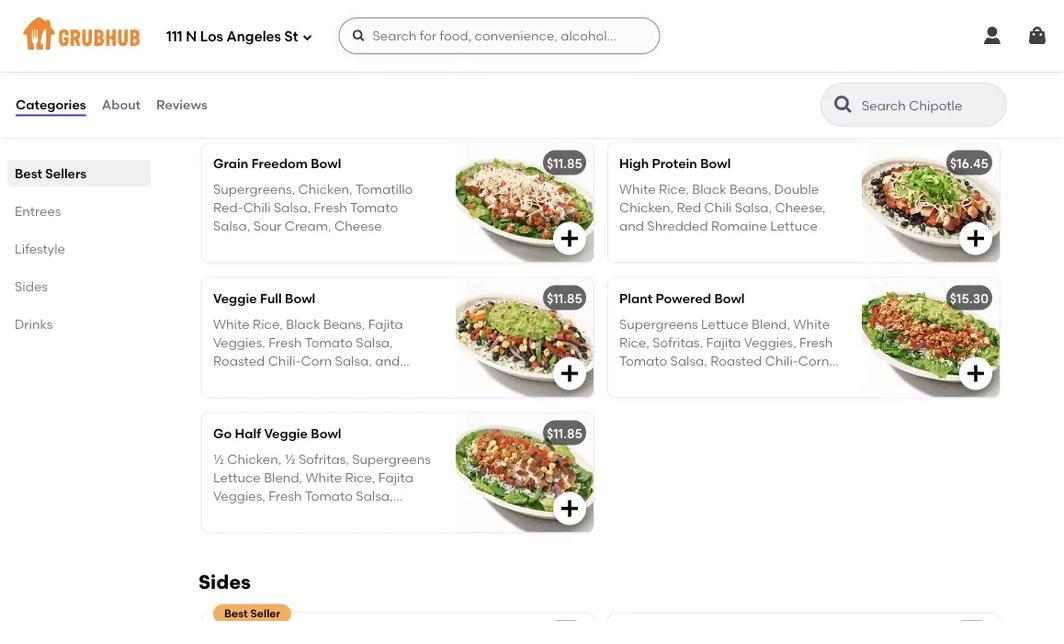 Task type: locate. For each thing, give the bounding box(es) containing it.
best left sellers
[[15, 165, 42, 181]]

bowl right macros on the left of page
[[327, 20, 358, 36]]

1 horizontal spatial best
[[224, 607, 248, 620]]

tomato down wholesome
[[619, 83, 667, 99]]

tomato inside light rice, black beans, chicken, fajita veggies, fresh tomato salsa, guacamole, and extra romaine lettuce
[[343, 65, 391, 80]]

0 horizontal spatial chili
[[243, 200, 271, 215]]

chicken,
[[363, 46, 417, 62], [619, 65, 674, 80], [298, 181, 353, 197], [619, 200, 674, 215], [227, 451, 282, 467]]

1 vertical spatial sofritas,
[[299, 451, 349, 467]]

categories
[[16, 97, 86, 112]]

plant powered bowl
[[619, 290, 745, 306]]

fresh
[[307, 65, 340, 80], [770, 65, 803, 80], [314, 200, 347, 215], [269, 335, 302, 351], [800, 335, 833, 351], [269, 489, 302, 504]]

high
[[619, 155, 649, 171]]

tomato
[[343, 65, 391, 80], [619, 83, 667, 99], [350, 200, 398, 215], [305, 335, 353, 351], [619, 354, 667, 369], [305, 489, 353, 504]]

rice, inside white rice, black beans, double chicken, red chili salsa, cheese, and shredded romaine lettuce
[[659, 181, 689, 197]]

0 vertical spatial romaine
[[357, 83, 413, 99]]

sides up drinks
[[15, 278, 48, 294]]

black down veggie full bowl
[[286, 316, 320, 332]]

$11.85
[[547, 155, 583, 171], [547, 290, 583, 306], [547, 425, 583, 441]]

black inside white rice, black beans, double chicken, red chili salsa, cheese, and shredded romaine lettuce
[[692, 181, 726, 197]]

1 vertical spatial supergreens
[[619, 316, 698, 332]]

$15.30
[[544, 20, 583, 36], [950, 20, 989, 36], [950, 290, 989, 306]]

0 vertical spatial sour
[[253, 218, 282, 234]]

bowl for supergreens, chicken, tomatillo red-chili salsa, fresh tomato salsa, sour cream, cheese
[[311, 155, 341, 171]]

sofritas,
[[653, 335, 703, 351], [299, 451, 349, 467]]

tomato down go half veggie bowl on the left bottom of the page
[[305, 489, 353, 504]]

1 horizontal spatial sides
[[198, 570, 251, 593]]

reviews button
[[155, 72, 208, 138]]

rice, inside supergreens lettuce blend, white rice, sofritas, fajita veggies, fresh tomato salsa, roasted chili-corn salsa, and guacamole
[[619, 335, 650, 351]]

bowl for supergreens lettuce blend, white rice, sofritas, fajita veggies, fresh tomato salsa, roasted chili-corn salsa, and guacamole
[[714, 290, 745, 306]]

roasted inside supergreens lettuce blend, white rice, sofritas, fajita veggies, fresh tomato salsa, roasted chili-corn salsa, and guacamole
[[711, 354, 762, 369]]

blend, inside supergreens lettuce blend, white rice, sofritas, fajita veggies, fresh tomato salsa, roasted chili-corn salsa, and guacamole
[[752, 316, 790, 332]]

fresh inside supergreens lettuce blend, chicken, fajita veggies, fresh tomato salsa, and guacamole
[[770, 65, 803, 80]]

roasted down powered
[[711, 354, 762, 369]]

supergreens
[[619, 46, 698, 62], [619, 316, 698, 332], [352, 451, 431, 467]]

beans,
[[318, 46, 360, 62], [730, 181, 771, 197], [323, 316, 365, 332]]

1 $11.85 from the top
[[547, 155, 583, 171]]

romaine right 'shredded' at the right of the page
[[711, 218, 767, 234]]

0 vertical spatial supergreens
[[619, 46, 698, 62]]

bowl
[[327, 20, 358, 36], [697, 20, 727, 36], [311, 155, 341, 171], [700, 155, 731, 171], [285, 290, 315, 306], [714, 290, 745, 306], [311, 425, 341, 441]]

tomato down tomatillo on the top
[[350, 200, 398, 215]]

½
[[213, 451, 224, 467], [285, 451, 296, 467]]

2 $11.85 from the top
[[547, 290, 583, 306]]

sides inside tab
[[15, 278, 48, 294]]

beans, for tomato
[[323, 316, 365, 332]]

chili down the supergreens,
[[243, 200, 271, 215]]

1 vertical spatial beans,
[[730, 181, 771, 197]]

0 vertical spatial beans,
[[318, 46, 360, 62]]

0 horizontal spatial best
[[15, 165, 42, 181]]

chili right red
[[704, 200, 732, 215]]

bowl right full
[[285, 290, 315, 306]]

sofritas, inside supergreens lettuce blend, white rice, sofritas, fajita veggies, fresh tomato salsa, roasted chili-corn salsa, and guacamole
[[653, 335, 703, 351]]

corn
[[301, 354, 332, 369], [798, 354, 829, 369], [301, 507, 332, 523]]

veggies, inside supergreens lettuce blend, white rice, sofritas, fajita veggies, fresh tomato salsa, roasted chili-corn salsa, and guacamole
[[744, 335, 796, 351]]

tomato inside white rice, black beans, fajita veggies, fresh tomato salsa, roasted chili-corn salsa, and guacamole
[[305, 335, 353, 351]]

freedom
[[252, 155, 308, 171]]

roasted
[[213, 354, 265, 369], [711, 354, 762, 369], [213, 507, 265, 523]]

guacamole
[[738, 83, 813, 99], [213, 372, 287, 388], [687, 372, 762, 388]]

and inside light rice, black beans, chicken, fajita veggies, fresh tomato salsa, guacamole, and extra romaine lettuce
[[294, 83, 319, 99]]

bowl for white rice, black beans, fajita veggies, fresh tomato salsa, roasted chili-corn salsa, and guacamole
[[285, 290, 315, 306]]

plant
[[619, 290, 653, 306]]

chicken, inside supergreens, chicken, tomatillo red-chili salsa, fresh tomato salsa, sour cream, cheese
[[298, 181, 353, 197]]

sour inside ½ chicken, ½ sofritas, supergreens lettuce blend, white rice, fajita veggies, fresh tomato salsa, roasted chili-corn salsa, and sour cream
[[403, 507, 431, 523]]

drinks tab
[[15, 314, 143, 334]]

roasted inside ½ chicken, ½ sofritas, supergreens lettuce blend, white rice, fajita veggies, fresh tomato salsa, roasted chili-corn salsa, and sour cream
[[213, 507, 265, 523]]

0 vertical spatial black
[[281, 46, 315, 62]]

Search for food, convenience, alcohol... search field
[[339, 17, 660, 54]]

$15.30 for light rice, black beans, chicken, fajita veggies, fresh tomato salsa, guacamole, and extra romaine lettuce
[[544, 20, 583, 36]]

1 vertical spatial veggie
[[264, 425, 308, 441]]

lifestyle tab
[[15, 239, 143, 258]]

svg image for ½ chicken, ½ sofritas, supergreens lettuce blend, white rice, fajita veggies, fresh tomato salsa, roasted chili-corn salsa, and sour cream
[[559, 497, 581, 520]]

2 vertical spatial supergreens
[[352, 451, 431, 467]]

rice, inside white rice, black beans, fajita veggies, fresh tomato salsa, roasted chili-corn salsa, and guacamole
[[253, 316, 283, 332]]

cheese
[[334, 218, 382, 234]]

$11.85 for plant
[[547, 290, 583, 306]]

full
[[260, 290, 282, 306]]

0 horizontal spatial veggie
[[213, 290, 257, 306]]

sides
[[15, 278, 48, 294], [198, 570, 251, 593]]

guacamole down powered
[[687, 372, 762, 388]]

bowl right protein
[[700, 155, 731, 171]]

2 ½ from the left
[[285, 451, 296, 467]]

veggie full bowl
[[213, 290, 315, 306]]

111 n los angeles st
[[166, 29, 298, 45]]

rice, for red
[[659, 181, 689, 197]]

fajita inside white rice, black beans, fajita veggies, fresh tomato salsa, roasted chili-corn salsa, and guacamole
[[368, 316, 403, 332]]

black for fresh
[[286, 316, 320, 332]]

blend,
[[752, 46, 790, 62], [752, 316, 790, 332], [264, 470, 303, 486]]

bowl right powered
[[714, 290, 745, 306]]

2 vertical spatial blend,
[[264, 470, 303, 486]]

wholesome bowl image
[[862, 8, 1000, 127]]

chili-
[[268, 354, 301, 369], [765, 354, 798, 369], [268, 507, 301, 523]]

1 horizontal spatial ½
[[285, 451, 296, 467]]

chips & guacamole image
[[862, 613, 1000, 621]]

chicken, inside white rice, black beans, double chicken, red chili salsa, cheese, and shredded romaine lettuce
[[619, 200, 674, 215]]

salsa,
[[394, 65, 431, 80], [670, 83, 707, 99], [274, 200, 311, 215], [735, 200, 772, 215], [213, 218, 250, 234], [356, 335, 393, 351], [335, 354, 372, 369], [670, 354, 707, 369], [619, 372, 656, 388], [356, 489, 393, 504], [335, 507, 372, 523]]

lettuce down cheese,
[[770, 218, 818, 234]]

1 vertical spatial blend,
[[752, 316, 790, 332]]

rice, inside light rice, black beans, chicken, fajita veggies, fresh tomato salsa, guacamole, and extra romaine lettuce
[[248, 46, 278, 62]]

sofritas, down go half veggie bowl on the left bottom of the page
[[299, 451, 349, 467]]

wholesome bowl
[[619, 20, 727, 36]]

lettuce down powered
[[701, 316, 749, 332]]

best
[[15, 165, 42, 181], [224, 607, 248, 620]]

and
[[294, 83, 319, 99], [711, 83, 735, 99], [619, 218, 644, 234], [375, 354, 400, 369], [659, 372, 684, 388], [375, 507, 400, 523]]

white
[[619, 181, 656, 197], [213, 316, 250, 332], [794, 316, 830, 332], [306, 470, 342, 486]]

roasted down veggie full bowl
[[213, 354, 265, 369]]

black for red
[[692, 181, 726, 197]]

entrees
[[15, 203, 61, 219]]

lettuce down half
[[213, 470, 261, 486]]

½ down go on the left of page
[[213, 451, 224, 467]]

best sellers tab
[[15, 164, 143, 183]]

veggies,
[[251, 65, 303, 80], [715, 65, 767, 80], [213, 335, 266, 351], [744, 335, 796, 351], [213, 489, 266, 504]]

0 vertical spatial $11.85
[[547, 155, 583, 171]]

chili- inside ½ chicken, ½ sofritas, supergreens lettuce blend, white rice, fajita veggies, fresh tomato salsa, roasted chili-corn salsa, and sour cream
[[268, 507, 301, 523]]

beans, inside white rice, black beans, double chicken, red chili salsa, cheese, and shredded romaine lettuce
[[730, 181, 771, 197]]

best left "seller"
[[224, 607, 248, 620]]

veggie left full
[[213, 290, 257, 306]]

0 horizontal spatial romaine
[[357, 83, 413, 99]]

fajita
[[213, 65, 248, 80], [677, 65, 712, 80], [368, 316, 403, 332], [706, 335, 741, 351], [378, 470, 413, 486]]

light
[[213, 46, 245, 62]]

bowl right freedom
[[311, 155, 341, 171]]

tomato down veggie full bowl
[[305, 335, 353, 351]]

chili inside white rice, black beans, double chicken, red chili salsa, cheese, and shredded romaine lettuce
[[704, 200, 732, 215]]

best inside button
[[224, 607, 248, 620]]

guacamole up half
[[213, 372, 287, 388]]

chips image
[[456, 613, 594, 621]]

tomato up extra
[[343, 65, 391, 80]]

veggies, inside ½ chicken, ½ sofritas, supergreens lettuce blend, white rice, fajita veggies, fresh tomato salsa, roasted chili-corn salsa, and sour cream
[[213, 489, 266, 504]]

2 vertical spatial $11.85
[[547, 425, 583, 441]]

best for best seller
[[224, 607, 248, 620]]

$15.30 for supergreens lettuce blend, chicken, fajita veggies, fresh tomato salsa, and guacamole
[[950, 20, 989, 36]]

high protein bowl
[[619, 155, 731, 171]]

0 vertical spatial blend,
[[752, 46, 790, 62]]

rice,
[[248, 46, 278, 62], [659, 181, 689, 197], [253, 316, 283, 332], [619, 335, 650, 351], [345, 470, 375, 486]]

2 vertical spatial black
[[286, 316, 320, 332]]

sour
[[253, 218, 282, 234], [403, 507, 431, 523]]

0 vertical spatial sofritas,
[[653, 335, 703, 351]]

best seller button
[[202, 604, 594, 621]]

wholesome
[[619, 20, 694, 36]]

supergreens inside supergreens lettuce blend, chicken, fajita veggies, fresh tomato salsa, and guacamole
[[619, 46, 698, 62]]

bowl for light rice, black beans, chicken, fajita veggies, fresh tomato salsa, guacamole, and extra romaine lettuce
[[327, 20, 358, 36]]

½ down go half veggie bowl on the left bottom of the page
[[285, 451, 296, 467]]

lettuce
[[701, 46, 749, 62], [213, 102, 261, 118], [770, 218, 818, 234], [701, 316, 749, 332], [213, 470, 261, 486]]

bowl up supergreens lettuce blend, chicken, fajita veggies, fresh tomato salsa, and guacamole
[[697, 20, 727, 36]]

sour inside supergreens, chicken, tomatillo red-chili salsa, fresh tomato salsa, sour cream, cheese
[[253, 218, 282, 234]]

supergreens for fajita
[[619, 46, 698, 62]]

black inside light rice, black beans, chicken, fajita veggies, fresh tomato salsa, guacamole, and extra romaine lettuce
[[281, 46, 315, 62]]

svg image
[[981, 25, 1003, 47], [1026, 25, 1049, 47], [965, 227, 987, 249], [965, 362, 987, 384]]

3 $11.85 from the top
[[547, 425, 583, 441]]

black
[[281, 46, 315, 62], [692, 181, 726, 197], [286, 316, 320, 332]]

lettuce inside light rice, black beans, chicken, fajita veggies, fresh tomato salsa, guacamole, and extra romaine lettuce
[[213, 102, 261, 118]]

1 horizontal spatial sour
[[403, 507, 431, 523]]

light rice, black beans, chicken, fajita veggies, fresh tomato salsa, guacamole, and extra romaine lettuce
[[213, 46, 431, 118]]

and inside supergreens lettuce blend, chicken, fajita veggies, fresh tomato salsa, and guacamole
[[711, 83, 735, 99]]

1 horizontal spatial romaine
[[711, 218, 767, 234]]

chili inside supergreens, chicken, tomatillo red-chili salsa, fresh tomato salsa, sour cream, cheese
[[243, 200, 271, 215]]

1 vertical spatial black
[[692, 181, 726, 197]]

1 vertical spatial romaine
[[711, 218, 767, 234]]

best sellers
[[15, 165, 87, 181]]

salsa, inside white rice, black beans, double chicken, red chili salsa, cheese, and shredded romaine lettuce
[[735, 200, 772, 215]]

and inside white rice, black beans, double chicken, red chili salsa, cheese, and shredded romaine lettuce
[[619, 218, 644, 234]]

1 vertical spatial $11.85
[[547, 290, 583, 306]]

1 vertical spatial best
[[224, 607, 248, 620]]

1 horizontal spatial chili
[[704, 200, 732, 215]]

salsa, inside light rice, black beans, chicken, fajita veggies, fresh tomato salsa, guacamole, and extra romaine lettuce
[[394, 65, 431, 80]]

0 horizontal spatial sofritas,
[[299, 451, 349, 467]]

roasted up "cream"
[[213, 507, 265, 523]]

1 vertical spatial sour
[[403, 507, 431, 523]]

black up red
[[692, 181, 726, 197]]

svg image
[[351, 28, 366, 43], [302, 32, 313, 43], [965, 92, 987, 114], [559, 227, 581, 249], [559, 362, 581, 384], [559, 497, 581, 520]]

white inside ½ chicken, ½ sofritas, supergreens lettuce blend, white rice, fajita veggies, fresh tomato salsa, roasted chili-corn salsa, and sour cream
[[306, 470, 342, 486]]

veggie right half
[[264, 425, 308, 441]]

black inside white rice, black beans, fajita veggies, fresh tomato salsa, roasted chili-corn salsa, and guacamole
[[286, 316, 320, 332]]

$15.30 for supergreens lettuce blend, white rice, sofritas, fajita veggies, fresh tomato salsa, roasted chili-corn salsa, and guacamole
[[950, 290, 989, 306]]

lettuce down "guacamole,"
[[213, 102, 261, 118]]

romaine right extra
[[357, 83, 413, 99]]

2 vertical spatial beans,
[[323, 316, 365, 332]]

half
[[235, 425, 261, 441]]

0 vertical spatial sides
[[15, 278, 48, 294]]

black down st
[[281, 46, 315, 62]]

supergreens inside ½ chicken, ½ sofritas, supergreens lettuce blend, white rice, fajita veggies, fresh tomato salsa, roasted chili-corn salsa, and sour cream
[[352, 451, 431, 467]]

and inside white rice, black beans, fajita veggies, fresh tomato salsa, roasted chili-corn salsa, and guacamole
[[375, 354, 400, 369]]

blend, inside supergreens lettuce blend, chicken, fajita veggies, fresh tomato salsa, and guacamole
[[752, 46, 790, 62]]

0 horizontal spatial ½
[[213, 451, 224, 467]]

romaine inside light rice, black beans, chicken, fajita veggies, fresh tomato salsa, guacamole, and extra romaine lettuce
[[357, 83, 413, 99]]

fajita inside ½ chicken, ½ sofritas, supergreens lettuce blend, white rice, fajita veggies, fresh tomato salsa, roasted chili-corn salsa, and sour cream
[[378, 470, 413, 486]]

tomato inside supergreens lettuce blend, white rice, sofritas, fajita veggies, fresh tomato salsa, roasted chili-corn salsa, and guacamole
[[619, 354, 667, 369]]

1 horizontal spatial sofritas,
[[653, 335, 703, 351]]

guacamole inside white rice, black beans, fajita veggies, fresh tomato salsa, roasted chili-corn salsa, and guacamole
[[213, 372, 287, 388]]

beans, inside white rice, black beans, fajita veggies, fresh tomato salsa, roasted chili-corn salsa, and guacamole
[[323, 316, 365, 332]]

best inside tab
[[15, 165, 42, 181]]

romaine
[[357, 83, 413, 99], [711, 218, 767, 234]]

beans, inside light rice, black beans, chicken, fajita veggies, fresh tomato salsa, guacamole, and extra romaine lettuce
[[318, 46, 360, 62]]

veggie
[[213, 290, 257, 306], [264, 425, 308, 441]]

tomato inside ½ chicken, ½ sofritas, supergreens lettuce blend, white rice, fajita veggies, fresh tomato salsa, roasted chili-corn salsa, and sour cream
[[305, 489, 353, 504]]

sellers
[[45, 165, 87, 181]]

best for best sellers
[[15, 165, 42, 181]]

2 chili from the left
[[704, 200, 732, 215]]

lettuce down 'wholesome bowl'
[[701, 46, 749, 62]]

lettuce inside supergreens lettuce blend, white rice, sofritas, fajita veggies, fresh tomato salsa, roasted chili-corn salsa, and guacamole
[[701, 316, 749, 332]]

chili
[[243, 200, 271, 215], [704, 200, 732, 215]]

0 horizontal spatial sour
[[253, 218, 282, 234]]

111
[[166, 29, 183, 45]]

0 horizontal spatial sides
[[15, 278, 48, 294]]

fajita inside supergreens lettuce blend, chicken, fajita veggies, fresh tomato salsa, and guacamole
[[677, 65, 712, 80]]

guacamole left the search icon
[[738, 83, 813, 99]]

0 vertical spatial best
[[15, 165, 42, 181]]

veggies, inside white rice, black beans, fajita veggies, fresh tomato salsa, roasted chili-corn salsa, and guacamole
[[213, 335, 266, 351]]

rice, for veggies,
[[248, 46, 278, 62]]

1 chili from the left
[[243, 200, 271, 215]]

supergreens inside supergreens lettuce blend, white rice, sofritas, fajita veggies, fresh tomato salsa, roasted chili-corn salsa, and guacamole
[[619, 316, 698, 332]]

grain
[[213, 155, 248, 171]]

extra
[[322, 83, 354, 99]]

sofritas, down plant powered bowl in the top of the page
[[653, 335, 703, 351]]

tomato inside supergreens, chicken, tomatillo red-chili salsa, fresh tomato salsa, sour cream, cheese
[[350, 200, 398, 215]]

tomato down plant
[[619, 354, 667, 369]]

sides up best seller
[[198, 570, 251, 593]]

chicken, inside ½ chicken, ½ sofritas, supergreens lettuce blend, white rice, fajita veggies, fresh tomato salsa, roasted chili-corn salsa, and sour cream
[[227, 451, 282, 467]]



Task type: vqa. For each thing, say whether or not it's contained in the screenshot.
Caffeine
no



Task type: describe. For each thing, give the bounding box(es) containing it.
drinks
[[15, 316, 53, 332]]

balanced macros bowl
[[213, 20, 358, 36]]

red
[[677, 200, 701, 215]]

lettuce inside white rice, black beans, double chicken, red chili salsa, cheese, and shredded romaine lettuce
[[770, 218, 818, 234]]

svg image for supergreens lettuce blend, chicken, fajita veggies, fresh tomato salsa, and guacamole
[[965, 92, 987, 114]]

chicken, inside light rice, black beans, chicken, fajita veggies, fresh tomato salsa, guacamole, and extra romaine lettuce
[[363, 46, 417, 62]]

roasted inside white rice, black beans, fajita veggies, fresh tomato salsa, roasted chili-corn salsa, and guacamole
[[213, 354, 265, 369]]

los
[[200, 29, 223, 45]]

white inside supergreens lettuce blend, white rice, sofritas, fajita veggies, fresh tomato salsa, roasted chili-corn salsa, and guacamole
[[794, 316, 830, 332]]

guacamole,
[[213, 83, 291, 99]]

bowl up ½ chicken, ½ sofritas, supergreens lettuce blend, white rice, fajita veggies, fresh tomato salsa, roasted chili-corn salsa, and sour cream
[[311, 425, 341, 441]]

chicken, inside supergreens lettuce blend, chicken, fajita veggies, fresh tomato salsa, and guacamole
[[619, 65, 674, 80]]

fresh inside white rice, black beans, fajita veggies, fresh tomato salsa, roasted chili-corn salsa, and guacamole
[[269, 335, 302, 351]]

reviews
[[156, 97, 207, 112]]

grain freedom bowl
[[213, 155, 341, 171]]

angeles
[[226, 29, 281, 45]]

veggie full bowl image
[[456, 278, 594, 397]]

rice, inside ½ chicken, ½ sofritas, supergreens lettuce blend, white rice, fajita veggies, fresh tomato salsa, roasted chili-corn salsa, and sour cream
[[345, 470, 375, 486]]

rice, for fresh
[[253, 316, 283, 332]]

beans, for fresh
[[318, 46, 360, 62]]

fresh inside supergreens lettuce blend, white rice, sofritas, fajita veggies, fresh tomato salsa, roasted chili-corn salsa, and guacamole
[[800, 335, 833, 351]]

about
[[102, 97, 141, 112]]

go half veggie bowl image
[[456, 413, 594, 532]]

tomato inside supergreens lettuce blend, chicken, fajita veggies, fresh tomato salsa, and guacamole
[[619, 83, 667, 99]]

and inside ½ chicken, ½ sofritas, supergreens lettuce blend, white rice, fajita veggies, fresh tomato salsa, roasted chili-corn salsa, and sour cream
[[375, 507, 400, 523]]

go half veggie bowl
[[213, 425, 341, 441]]

balanced macros bowl image
[[456, 8, 594, 127]]

1 vertical spatial sides
[[198, 570, 251, 593]]

supergreens for rice,
[[619, 316, 698, 332]]

1 ½ from the left
[[213, 451, 224, 467]]

beans, for chili
[[730, 181, 771, 197]]

0 vertical spatial veggie
[[213, 290, 257, 306]]

double
[[774, 181, 819, 197]]

1 horizontal spatial veggie
[[264, 425, 308, 441]]

supergreens lettuce blend, white rice, sofritas, fajita veggies, fresh tomato salsa, roasted chili-corn salsa, and guacamole
[[619, 316, 833, 388]]

blend, for fajita
[[752, 316, 790, 332]]

categories button
[[15, 72, 87, 138]]

guacamole inside supergreens lettuce blend, chicken, fajita veggies, fresh tomato salsa, and guacamole
[[738, 83, 813, 99]]

fresh inside light rice, black beans, chicken, fajita veggies, fresh tomato salsa, guacamole, and extra romaine lettuce
[[307, 65, 340, 80]]

sides tab
[[15, 277, 143, 296]]

high protein bowl image
[[862, 143, 1000, 262]]

svg image for supergreens, chicken, tomatillo red-chili salsa, fresh tomato salsa, sour cream, cheese
[[559, 227, 581, 249]]

$11.85 for high
[[547, 155, 583, 171]]

seller
[[250, 607, 280, 620]]

white inside white rice, black beans, double chicken, red chili salsa, cheese, and shredded romaine lettuce
[[619, 181, 656, 197]]

fajita inside light rice, black beans, chicken, fajita veggies, fresh tomato salsa, guacamole, and extra romaine lettuce
[[213, 65, 248, 80]]

entrees tab
[[15, 201, 143, 221]]

lifestyle
[[15, 241, 65, 256]]

white inside white rice, black beans, fajita veggies, fresh tomato salsa, roasted chili-corn salsa, and guacamole
[[213, 316, 250, 332]]

chili- inside supergreens lettuce blend, white rice, sofritas, fajita veggies, fresh tomato salsa, roasted chili-corn salsa, and guacamole
[[765, 354, 798, 369]]

tomatillo
[[356, 181, 413, 197]]

½ chicken, ½ sofritas, supergreens lettuce blend, white rice, fajita veggies, fresh tomato salsa, roasted chili-corn salsa, and sour cream
[[213, 451, 431, 542]]

powered
[[656, 290, 711, 306]]

fresh inside ½ chicken, ½ sofritas, supergreens lettuce blend, white rice, fajita veggies, fresh tomato salsa, roasted chili-corn salsa, and sour cream
[[269, 489, 302, 504]]

corn inside white rice, black beans, fajita veggies, fresh tomato salsa, roasted chili-corn salsa, and guacamole
[[301, 354, 332, 369]]

cheese,
[[775, 200, 826, 215]]

macros
[[277, 20, 324, 36]]

balanced
[[213, 20, 274, 36]]

blend, inside ½ chicken, ½ sofritas, supergreens lettuce blend, white rice, fajita veggies, fresh tomato salsa, roasted chili-corn salsa, and sour cream
[[264, 470, 303, 486]]

cream,
[[285, 218, 331, 234]]

sofritas, inside ½ chicken, ½ sofritas, supergreens lettuce blend, white rice, fajita veggies, fresh tomato salsa, roasted chili-corn salsa, and sour cream
[[299, 451, 349, 467]]

n
[[186, 29, 197, 45]]

best seller
[[224, 607, 280, 620]]

plant powered bowl image
[[862, 278, 1000, 397]]

and inside supergreens lettuce blend, white rice, sofritas, fajita veggies, fresh tomato salsa, roasted chili-corn salsa, and guacamole
[[659, 372, 684, 388]]

main navigation navigation
[[0, 0, 1063, 72]]

white rice, black beans, double chicken, red chili salsa, cheese, and shredded romaine lettuce
[[619, 181, 826, 234]]

black for veggies,
[[281, 46, 315, 62]]

romaine inside white rice, black beans, double chicken, red chili salsa, cheese, and shredded romaine lettuce
[[711, 218, 767, 234]]

lettuce inside supergreens lettuce blend, chicken, fajita veggies, fresh tomato salsa, and guacamole
[[701, 46, 749, 62]]

corn inside ½ chicken, ½ sofritas, supergreens lettuce blend, white rice, fajita veggies, fresh tomato salsa, roasted chili-corn salsa, and sour cream
[[301, 507, 332, 523]]

st
[[284, 29, 298, 45]]

go
[[213, 425, 232, 441]]

fresh inside supergreens, chicken, tomatillo red-chili salsa, fresh tomato salsa, sour cream, cheese
[[314, 200, 347, 215]]

veggies, inside light rice, black beans, chicken, fajita veggies, fresh tomato salsa, guacamole, and extra romaine lettuce
[[251, 65, 303, 80]]

about button
[[101, 72, 142, 138]]

svg image for white rice, black beans, fajita veggies, fresh tomato salsa, roasted chili-corn salsa, and guacamole
[[559, 362, 581, 384]]

veggies, inside supergreens lettuce blend, chicken, fajita veggies, fresh tomato salsa, and guacamole
[[715, 65, 767, 80]]

bowl for white rice, black beans, double chicken, red chili salsa, cheese, and shredded romaine lettuce
[[700, 155, 731, 171]]

$16.45
[[950, 155, 989, 171]]

red-
[[213, 200, 243, 215]]

grain freedom bowl image
[[456, 143, 594, 262]]

supergreens, chicken, tomatillo red-chili salsa, fresh tomato salsa, sour cream, cheese
[[213, 181, 413, 234]]

blend, for fresh
[[752, 46, 790, 62]]

search icon image
[[833, 94, 855, 116]]

supergreens,
[[213, 181, 295, 197]]

guacamole inside supergreens lettuce blend, white rice, sofritas, fajita veggies, fresh tomato salsa, roasted chili-corn salsa, and guacamole
[[687, 372, 762, 388]]

chili- inside white rice, black beans, fajita veggies, fresh tomato salsa, roasted chili-corn salsa, and guacamole
[[268, 354, 301, 369]]

protein
[[652, 155, 697, 171]]

supergreens lettuce blend, chicken, fajita veggies, fresh tomato salsa, and guacamole
[[619, 46, 813, 99]]

shredded
[[647, 218, 708, 234]]

corn inside supergreens lettuce blend, white rice, sofritas, fajita veggies, fresh tomato salsa, roasted chili-corn salsa, and guacamole
[[798, 354, 829, 369]]

fajita inside supergreens lettuce blend, white rice, sofritas, fajita veggies, fresh tomato salsa, roasted chili-corn salsa, and guacamole
[[706, 335, 741, 351]]

salsa, inside supergreens lettuce blend, chicken, fajita veggies, fresh tomato salsa, and guacamole
[[670, 83, 707, 99]]

Search Chipotle search field
[[860, 96, 1001, 114]]

lettuce inside ½ chicken, ½ sofritas, supergreens lettuce blend, white rice, fajita veggies, fresh tomato salsa, roasted chili-corn salsa, and sour cream
[[213, 470, 261, 486]]

white rice, black beans, fajita veggies, fresh tomato salsa, roasted chili-corn salsa, and guacamole
[[213, 316, 403, 388]]

cream
[[213, 526, 257, 542]]



